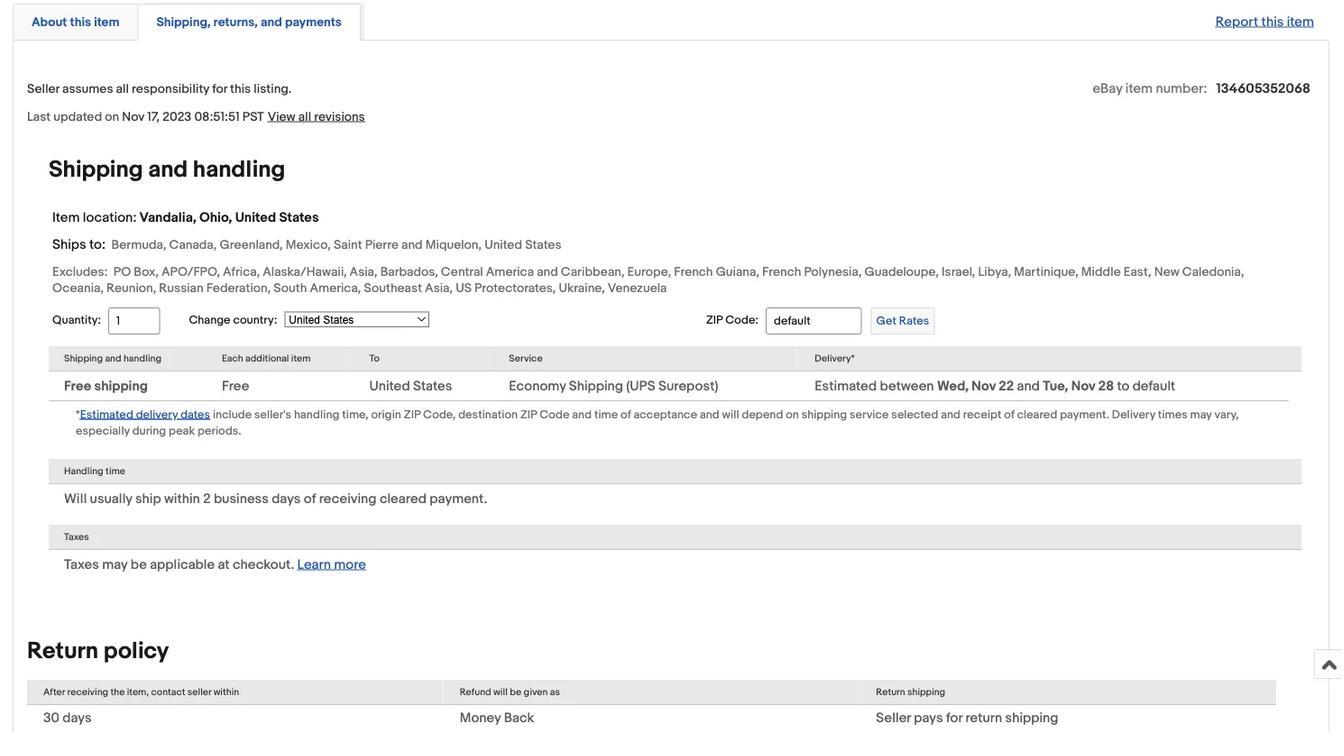 Task type: describe. For each thing, give the bounding box(es) containing it.
0 vertical spatial days
[[272, 491, 301, 507]]

about
[[32, 14, 67, 30]]

1 vertical spatial will
[[494, 687, 508, 698]]

each
[[222, 353, 243, 365]]

and up free shipping
[[105, 353, 121, 365]]

134605352068
[[1217, 80, 1311, 96]]

service
[[850, 408, 889, 422]]

1 horizontal spatial all
[[298, 109, 311, 124]]

nov for 22
[[972, 378, 996, 394]]

number:
[[1156, 80, 1208, 96]]

seller for seller assumes all responsibility for this listing.
[[27, 81, 59, 96]]

usually
[[90, 491, 132, 507]]

united inside ships to: bermuda, canada, greenland, mexico, saint pierre and miquelon, united states
[[485, 237, 523, 253]]

and right 22
[[1018, 378, 1041, 394]]

0 vertical spatial estimated
[[815, 378, 877, 394]]

and right code
[[572, 408, 592, 422]]

america,
[[310, 281, 361, 296]]

checkout.
[[233, 557, 294, 573]]

1 horizontal spatial zip
[[521, 408, 537, 422]]

libya,
[[979, 264, 1012, 280]]

money back
[[460, 710, 535, 726]]

refund
[[460, 687, 492, 698]]

and inside button
[[261, 14, 282, 30]]

delivery*
[[815, 353, 855, 365]]

pst
[[243, 109, 264, 124]]

0 horizontal spatial cleared
[[380, 491, 427, 507]]

1 horizontal spatial for
[[947, 710, 963, 726]]

0 horizontal spatial of
[[304, 491, 316, 507]]

policy
[[104, 638, 169, 665]]

vary,
[[1215, 408, 1240, 422]]

venezuela
[[608, 281, 667, 296]]

2 horizontal spatial nov
[[1072, 378, 1096, 394]]

2 vertical spatial states
[[413, 378, 452, 394]]

view
[[268, 109, 296, 124]]

barbados,
[[381, 264, 438, 280]]

report this item link
[[1207, 5, 1324, 39]]

caledonia,
[[1183, 264, 1245, 280]]

payment. inside include seller's handling time, origin zip code, destination zip code and time of acceptance and will depend on shipping service selected and receipt of cleared payment. delivery times may vary, especially during peak periods.
[[1061, 408, 1110, 422]]

2 horizontal spatial of
[[1005, 408, 1015, 422]]

report
[[1216, 14, 1259, 30]]

return shipping
[[877, 687, 946, 698]]

to:
[[89, 236, 106, 253]]

this for report
[[1262, 14, 1285, 30]]

17,
[[147, 109, 160, 124]]

0 horizontal spatial zip
[[404, 408, 421, 422]]

1 vertical spatial days
[[63, 710, 92, 726]]

taxes for taxes may be applicable at checkout. learn more
[[64, 557, 99, 573]]

given
[[524, 687, 548, 698]]

item,
[[127, 687, 149, 698]]

1 vertical spatial estimated
[[80, 408, 133, 422]]

back
[[504, 710, 535, 726]]

contact
[[151, 687, 185, 698]]

(ups
[[627, 378, 656, 394]]

zip code:
[[707, 314, 759, 328]]

and down wed,
[[941, 408, 961, 422]]

as
[[550, 687, 560, 698]]

each additional item
[[222, 353, 311, 365]]

business
[[214, 491, 269, 507]]

and inside po box, apo/fpo, africa, alaska/hawaii, asia, barbados, central america and caribbean, europe, french guiana, french polynesia, guadeloupe, israel, libya, martinique, middle east, new caledonia, oceania, reunion, russian federation, south america, southeast asia, us protectorates, ukraine, venezuela
[[537, 264, 558, 280]]

miquelon,
[[426, 237, 482, 253]]

2 french from the left
[[763, 264, 802, 280]]

shipping up '* estimated delivery dates' at the left of page
[[94, 378, 148, 394]]

russian
[[159, 281, 204, 296]]

greenland,
[[220, 237, 283, 253]]

polynesia,
[[804, 264, 862, 280]]

time,
[[342, 408, 369, 422]]

)
[[715, 378, 719, 394]]

0 vertical spatial shipping and handling
[[49, 156, 285, 184]]

tue,
[[1044, 378, 1069, 394]]

will
[[64, 491, 87, 507]]

responsibility
[[132, 81, 209, 96]]

0 horizontal spatial within
[[164, 491, 200, 507]]

0 horizontal spatial time
[[106, 466, 125, 477]]

protectorates,
[[475, 281, 556, 296]]

* estimated delivery dates
[[76, 408, 210, 422]]

return for return policy
[[27, 638, 99, 665]]

1 vertical spatial payment.
[[430, 491, 488, 507]]

ebay item number: 134605352068
[[1093, 80, 1311, 96]]

1 vertical spatial shipping and handling
[[64, 353, 162, 365]]

ukraine,
[[559, 281, 605, 296]]

may inside include seller's handling time, origin zip code, destination zip code and time of acceptance and will depend on shipping service selected and receipt of cleared payment. delivery times may vary, especially during peak periods.
[[1191, 408, 1213, 422]]

po
[[114, 264, 131, 280]]

ships to: bermuda, canada, greenland, mexico, saint pierre and miquelon, united states
[[52, 236, 562, 253]]

cleared inside include seller's handling time, origin zip code, destination zip code and time of acceptance and will depend on shipping service selected and receipt of cleared payment. delivery times may vary, especially during peak periods.
[[1018, 408, 1058, 422]]

2 horizontal spatial zip
[[707, 314, 723, 328]]

service
[[509, 353, 543, 365]]

item for report this item
[[1288, 14, 1315, 30]]

canada,
[[169, 237, 217, 253]]

country:
[[233, 313, 277, 327]]

refund will be given as
[[460, 687, 560, 698]]

seller
[[187, 687, 211, 698]]

learn more link
[[297, 557, 366, 573]]

depend
[[742, 408, 784, 422]]

and up vandalia,
[[148, 156, 188, 184]]

include
[[213, 408, 252, 422]]

item right ebay
[[1126, 80, 1153, 96]]

pierre
[[365, 237, 399, 253]]

22
[[999, 378, 1015, 394]]

handling
[[64, 466, 104, 477]]

wed,
[[938, 378, 969, 394]]

free for free shipping
[[64, 378, 91, 394]]

quantity:
[[52, 314, 101, 328]]

times
[[1159, 408, 1188, 422]]

get rates button
[[871, 308, 935, 335]]

israel,
[[942, 264, 976, 280]]

be for will
[[510, 687, 522, 698]]

and inside ships to: bermuda, canada, greenland, mexico, saint pierre and miquelon, united states
[[402, 237, 423, 253]]

seller's
[[254, 408, 292, 422]]

0 vertical spatial shipping
[[49, 156, 143, 184]]

seller pays for return shipping
[[877, 710, 1059, 726]]

2 vertical spatial united
[[370, 378, 410, 394]]

peak
[[169, 424, 195, 438]]

report this item
[[1216, 14, 1315, 30]]

rates
[[900, 314, 930, 328]]

bermuda,
[[111, 237, 166, 253]]

additional
[[245, 353, 289, 365]]

between
[[880, 378, 935, 394]]

to
[[370, 353, 380, 365]]

nov for 17,
[[122, 109, 144, 124]]

last updated on nov 17, 2023 08:51:51 pst view all revisions
[[27, 109, 365, 124]]

caribbean,
[[561, 264, 625, 280]]



Task type: vqa. For each thing, say whether or not it's contained in the screenshot.
be corresponding to may
yes



Task type: locate. For each thing, give the bounding box(es) containing it.
item right report
[[1288, 14, 1315, 30]]

on inside include seller's handling time, origin zip code, destination zip code and time of acceptance and will depend on shipping service selected and receipt of cleared payment. delivery times may vary, especially during peak periods.
[[786, 408, 799, 422]]

origin
[[371, 408, 402, 422]]

this for about
[[70, 14, 91, 30]]

revisions
[[314, 109, 365, 124]]

estimated up 'especially'
[[80, 408, 133, 422]]

days right 30
[[63, 710, 92, 726]]

federation,
[[206, 281, 271, 296]]

middle
[[1082, 264, 1122, 280]]

item right the about
[[94, 14, 119, 30]]

and right returns,
[[261, 14, 282, 30]]

receiving up more
[[319, 491, 377, 507]]

2023
[[163, 109, 192, 124]]

1 horizontal spatial cleared
[[1018, 408, 1058, 422]]

1 vertical spatial states
[[525, 237, 562, 253]]

return up seller pays for return shipping
[[877, 687, 906, 698]]

destination
[[459, 408, 518, 422]]

ohio,
[[200, 209, 232, 226]]

0 horizontal spatial states
[[279, 209, 319, 226]]

be left applicable
[[131, 557, 147, 573]]

0 horizontal spatial united
[[235, 209, 276, 226]]

saint
[[334, 237, 362, 253]]

free up *
[[64, 378, 91, 394]]

free down each
[[222, 378, 249, 394]]

this up the pst
[[230, 81, 251, 96]]

0 horizontal spatial all
[[116, 81, 129, 96]]

united up america
[[485, 237, 523, 253]]

may left vary, at the bottom of page
[[1191, 408, 1213, 422]]

of up learn
[[304, 491, 316, 507]]

1 vertical spatial within
[[214, 687, 239, 698]]

updated
[[53, 109, 102, 124]]

0 vertical spatial return
[[27, 638, 99, 665]]

handling time
[[64, 466, 125, 477]]

1 vertical spatial taxes
[[64, 557, 99, 573]]

1 horizontal spatial estimated
[[815, 378, 877, 394]]

include seller's handling time, origin zip code, destination zip code and time of acceptance and will depend on shipping service selected and receipt of cleared payment. delivery times may vary, especially during peak periods.
[[76, 408, 1240, 438]]

1 vertical spatial be
[[510, 687, 522, 698]]

be
[[131, 557, 147, 573], [510, 687, 522, 698]]

1 french from the left
[[674, 264, 713, 280]]

asia, left us
[[425, 281, 453, 296]]

states up america
[[525, 237, 562, 253]]

shipping up free shipping
[[64, 353, 103, 365]]

0 horizontal spatial days
[[63, 710, 92, 726]]

code,
[[423, 408, 456, 422]]

1 free from the left
[[64, 378, 91, 394]]

Quantity: text field
[[108, 308, 160, 335]]

guadeloupe,
[[865, 264, 939, 280]]

0 horizontal spatial asia,
[[350, 264, 378, 280]]

0 horizontal spatial seller
[[27, 81, 59, 96]]

cleared down origin
[[380, 491, 427, 507]]

0 horizontal spatial may
[[102, 557, 128, 573]]

0 vertical spatial taxes
[[64, 531, 89, 543]]

after receiving the item, contact seller within
[[43, 687, 239, 698]]

nov left 17,
[[122, 109, 144, 124]]

states inside ships to: bermuda, canada, greenland, mexico, saint pierre and miquelon, united states
[[525, 237, 562, 253]]

2 vertical spatial handling
[[294, 408, 340, 422]]

1 horizontal spatial will
[[723, 408, 740, 422]]

africa,
[[223, 264, 260, 280]]

0 vertical spatial time
[[595, 408, 618, 422]]

item for about this item
[[94, 14, 119, 30]]

1 horizontal spatial handling
[[193, 156, 285, 184]]

1 horizontal spatial states
[[413, 378, 452, 394]]

0 horizontal spatial return
[[27, 638, 99, 665]]

and
[[261, 14, 282, 30], [148, 156, 188, 184], [402, 237, 423, 253], [537, 264, 558, 280], [105, 353, 121, 365], [1018, 378, 1041, 394], [572, 408, 592, 422], [700, 408, 720, 422], [941, 408, 961, 422]]

1 vertical spatial on
[[786, 408, 799, 422]]

at
[[218, 557, 230, 573]]

days right business
[[272, 491, 301, 507]]

shipping inside include seller's handling time, origin zip code, destination zip code and time of acceptance and will depend on shipping service selected and receipt of cleared payment. delivery times may vary, especially during peak periods.
[[802, 408, 848, 422]]

po box, apo/fpo, africa, alaska/hawaii, asia, barbados, central america and caribbean, europe, french guiana, french polynesia, guadeloupe, israel, libya, martinique, middle east, new caledonia, oceania, reunion, russian federation, south america, southeast asia, us protectorates, ukraine, venezuela
[[52, 264, 1245, 296]]

and up barbados,
[[402, 237, 423, 253]]

seller
[[27, 81, 59, 96], [877, 710, 911, 726]]

southeast
[[364, 281, 422, 296]]

1 horizontal spatial on
[[786, 408, 799, 422]]

0 vertical spatial handling
[[193, 156, 285, 184]]

1 vertical spatial all
[[298, 109, 311, 124]]

0 vertical spatial cleared
[[1018, 408, 1058, 422]]

0 vertical spatial will
[[723, 408, 740, 422]]

item for each additional item
[[291, 353, 311, 365]]

united states
[[370, 378, 452, 394]]

0 horizontal spatial be
[[131, 557, 147, 573]]

the
[[111, 687, 125, 698]]

item
[[52, 209, 80, 226]]

will left depend
[[723, 408, 740, 422]]

more
[[334, 557, 366, 573]]

1 vertical spatial receiving
[[67, 687, 108, 698]]

payments
[[285, 14, 342, 30]]

1 vertical spatial for
[[947, 710, 963, 726]]

will right refund
[[494, 687, 508, 698]]

shipping, returns, and payments button
[[156, 14, 342, 31]]

*
[[76, 408, 80, 422]]

french
[[674, 264, 713, 280], [763, 264, 802, 280]]

0 horizontal spatial on
[[105, 109, 119, 124]]

0 vertical spatial states
[[279, 209, 319, 226]]

seller down return shipping
[[877, 710, 911, 726]]

of down economy shipping (ups surepost )
[[621, 408, 631, 422]]

seller assumes all responsibility for this listing.
[[27, 81, 292, 96]]

zip right origin
[[404, 408, 421, 422]]

taxes for taxes
[[64, 531, 89, 543]]

shipping and handling up free shipping
[[64, 353, 162, 365]]

cleared down tue,
[[1018, 408, 1058, 422]]

1 horizontal spatial may
[[1191, 408, 1213, 422]]

during
[[132, 424, 166, 438]]

seller for seller pays for return shipping
[[877, 710, 911, 726]]

1 vertical spatial may
[[102, 557, 128, 573]]

for
[[212, 81, 227, 96], [947, 710, 963, 726]]

0 vertical spatial may
[[1191, 408, 1213, 422]]

about this item
[[32, 14, 119, 30]]

tab list
[[13, 0, 1330, 41]]

08:51:51
[[194, 109, 240, 124]]

1 horizontal spatial time
[[595, 408, 618, 422]]

ebay
[[1093, 80, 1123, 96]]

selected
[[892, 408, 939, 422]]

1 horizontal spatial nov
[[972, 378, 996, 394]]

view all revisions link
[[264, 108, 365, 124]]

payment. down code,
[[430, 491, 488, 507]]

within right seller
[[214, 687, 239, 698]]

0 vertical spatial seller
[[27, 81, 59, 96]]

about this item button
[[32, 14, 119, 31]]

1 horizontal spatial seller
[[877, 710, 911, 726]]

united up origin
[[370, 378, 410, 394]]

nov left 22
[[972, 378, 996, 394]]

1 vertical spatial seller
[[877, 710, 911, 726]]

asia, down saint
[[350, 264, 378, 280]]

0 horizontal spatial this
[[70, 14, 91, 30]]

and down )
[[700, 408, 720, 422]]

0 vertical spatial receiving
[[319, 491, 377, 507]]

2 horizontal spatial this
[[1262, 14, 1285, 30]]

shipping left service
[[802, 408, 848, 422]]

return up after
[[27, 638, 99, 665]]

30 days
[[43, 710, 92, 726]]

ships
[[52, 236, 86, 253]]

1 horizontal spatial united
[[370, 378, 410, 394]]

be for may
[[131, 557, 147, 573]]

0 vertical spatial united
[[235, 209, 276, 226]]

1 horizontal spatial be
[[510, 687, 522, 698]]

0 horizontal spatial free
[[64, 378, 91, 394]]

1 horizontal spatial payment.
[[1061, 408, 1110, 422]]

this inside button
[[70, 14, 91, 30]]

tab list containing about this item
[[13, 0, 1330, 41]]

item
[[1288, 14, 1315, 30], [94, 14, 119, 30], [1126, 80, 1153, 96], [291, 353, 311, 365]]

0 vertical spatial payment.
[[1061, 408, 1110, 422]]

oceania,
[[52, 281, 104, 296]]

item location: vandalia, ohio, united states
[[52, 209, 319, 226]]

1 vertical spatial united
[[485, 237, 523, 253]]

1 vertical spatial shipping
[[64, 353, 103, 365]]

handling up the ohio,
[[193, 156, 285, 184]]

martinique,
[[1015, 264, 1079, 280]]

1 horizontal spatial days
[[272, 491, 301, 507]]

time up usually
[[106, 466, 125, 477]]

1 horizontal spatial of
[[621, 408, 631, 422]]

2 vertical spatial shipping
[[569, 378, 624, 394]]

ship
[[135, 491, 161, 507]]

0 vertical spatial for
[[212, 81, 227, 96]]

1 vertical spatial asia,
[[425, 281, 453, 296]]

states up ships to: bermuda, canada, greenland, mexico, saint pierre and miquelon, united states
[[279, 209, 319, 226]]

french right guiana,
[[763, 264, 802, 280]]

0 vertical spatial on
[[105, 109, 119, 124]]

this right report
[[1262, 14, 1285, 30]]

for up 08:51:51
[[212, 81, 227, 96]]

economy shipping (ups surepost )
[[509, 378, 719, 394]]

handling down the quantity: "text field"
[[124, 353, 162, 365]]

time down economy shipping (ups surepost )
[[595, 408, 618, 422]]

shipping left (ups
[[569, 378, 624, 394]]

code:
[[726, 314, 759, 328]]

return
[[966, 710, 1003, 726]]

1 horizontal spatial asia,
[[425, 281, 453, 296]]

zip
[[707, 314, 723, 328], [404, 408, 421, 422], [521, 408, 537, 422]]

0 vertical spatial all
[[116, 81, 129, 96]]

free for free
[[222, 378, 249, 394]]

0 horizontal spatial estimated
[[80, 408, 133, 422]]

change country:
[[189, 313, 277, 327]]

estimated down delivery*
[[815, 378, 877, 394]]

item right additional at left
[[291, 353, 311, 365]]

0 vertical spatial be
[[131, 557, 147, 573]]

payment. down 28
[[1061, 408, 1110, 422]]

time inside include seller's handling time, origin zip code, destination zip code and time of acceptance and will depend on shipping service selected and receipt of cleared payment. delivery times may vary, especially during peak periods.
[[595, 408, 618, 422]]

money
[[460, 710, 501, 726]]

get
[[877, 314, 897, 328]]

0 horizontal spatial nov
[[122, 109, 144, 124]]

handling left time,
[[294, 408, 340, 422]]

nov left 28
[[1072, 378, 1096, 394]]

2 free from the left
[[222, 378, 249, 394]]

states
[[279, 209, 319, 226], [525, 237, 562, 253], [413, 378, 452, 394]]

for right pays
[[947, 710, 963, 726]]

shipping,
[[156, 14, 211, 30]]

be left given
[[510, 687, 522, 698]]

mexico,
[[286, 237, 331, 253]]

all right view
[[298, 109, 311, 124]]

and up protectorates,
[[537, 264, 558, 280]]

will inside include seller's handling time, origin zip code, destination zip code and time of acceptance and will depend on shipping service selected and receipt of cleared payment. delivery times may vary, especially during peak periods.
[[723, 408, 740, 422]]

french left guiana,
[[674, 264, 713, 280]]

1 horizontal spatial free
[[222, 378, 249, 394]]

all right assumes
[[116, 81, 129, 96]]

shipping right return
[[1006, 710, 1059, 726]]

united up greenland,
[[235, 209, 276, 226]]

receiving left the
[[67, 687, 108, 698]]

within left 2
[[164, 491, 200, 507]]

shipping up pays
[[908, 687, 946, 698]]

of
[[621, 408, 631, 422], [1005, 408, 1015, 422], [304, 491, 316, 507]]

guiana,
[[716, 264, 760, 280]]

east,
[[1124, 264, 1152, 280]]

united
[[235, 209, 276, 226], [485, 237, 523, 253], [370, 378, 410, 394]]

0 horizontal spatial receiving
[[67, 687, 108, 698]]

1 horizontal spatial this
[[230, 81, 251, 96]]

handling inside include seller's handling time, origin zip code, destination zip code and time of acceptance and will depend on shipping service selected and receipt of cleared payment. delivery times may vary, especially during peak periods.
[[294, 408, 340, 422]]

states up code,
[[413, 378, 452, 394]]

0 horizontal spatial handling
[[124, 353, 162, 365]]

1 horizontal spatial within
[[214, 687, 239, 698]]

taxes may be applicable at checkout. learn more
[[64, 557, 366, 573]]

seller up last
[[27, 81, 59, 96]]

1 vertical spatial return
[[877, 687, 906, 698]]

item inside button
[[94, 14, 119, 30]]

on right depend
[[786, 408, 799, 422]]

1 vertical spatial time
[[106, 466, 125, 477]]

zip left code: at the right of page
[[707, 314, 723, 328]]

default
[[1133, 378, 1176, 394]]

2 horizontal spatial handling
[[294, 408, 340, 422]]

listing.
[[254, 81, 292, 96]]

0 horizontal spatial will
[[494, 687, 508, 698]]

2 horizontal spatial states
[[525, 237, 562, 253]]

0 horizontal spatial french
[[674, 264, 713, 280]]

0 horizontal spatial for
[[212, 81, 227, 96]]

0 vertical spatial within
[[164, 491, 200, 507]]

shipping and handling up vandalia,
[[49, 156, 285, 184]]

of right receipt
[[1005, 408, 1015, 422]]

zip left code
[[521, 408, 537, 422]]

1 horizontal spatial receiving
[[319, 491, 377, 507]]

1 taxes from the top
[[64, 531, 89, 543]]

shipping, returns, and payments
[[156, 14, 342, 30]]

ZIP Code: text field
[[766, 308, 862, 335]]

0 vertical spatial asia,
[[350, 264, 378, 280]]

2 taxes from the top
[[64, 557, 99, 573]]

after
[[43, 687, 65, 698]]

2 horizontal spatial united
[[485, 237, 523, 253]]

may down usually
[[102, 557, 128, 573]]

shipping up location:
[[49, 156, 143, 184]]

economy
[[509, 378, 566, 394]]

on right updated
[[105, 109, 119, 124]]

return for return shipping
[[877, 687, 906, 698]]

shipping
[[49, 156, 143, 184], [64, 353, 103, 365], [569, 378, 624, 394]]

time
[[595, 408, 618, 422], [106, 466, 125, 477]]

1 vertical spatial cleared
[[380, 491, 427, 507]]

this right the about
[[70, 14, 91, 30]]



